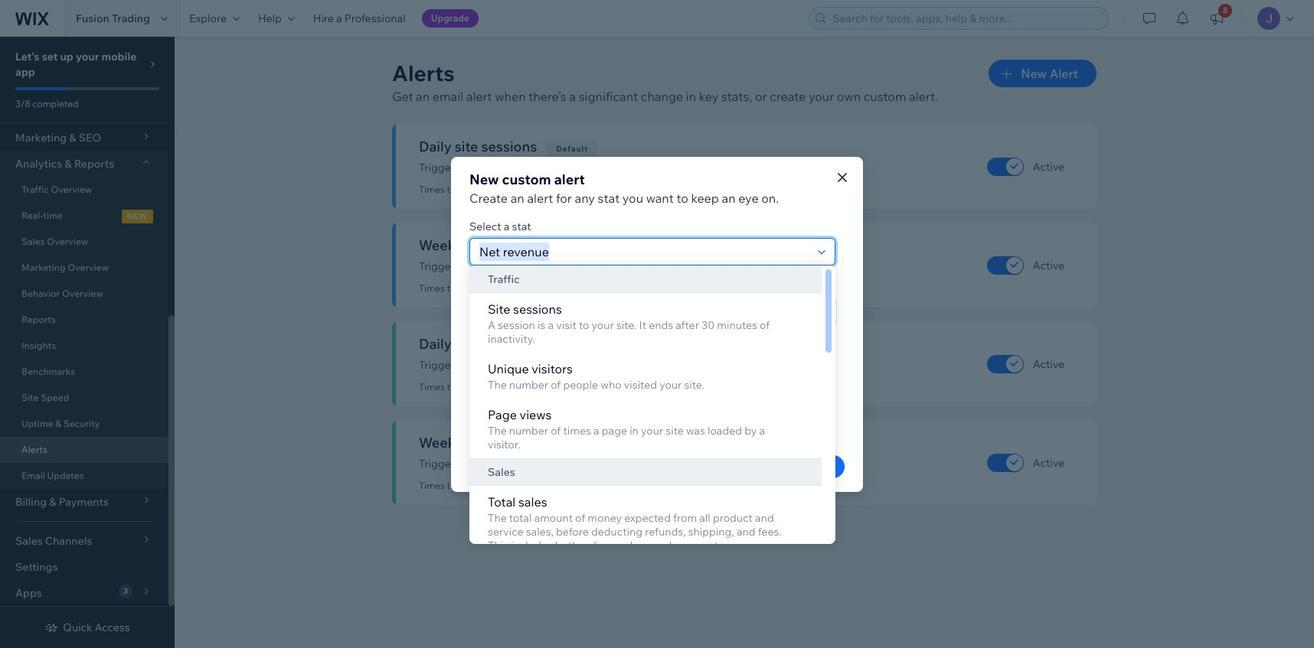 Task type: vqa. For each thing, say whether or not it's contained in the screenshot.
Make's Free plan available
no



Task type: locate. For each thing, give the bounding box(es) containing it.
1 vertical spatial sales.
[[628, 457, 655, 471]]

times triggered: never triggered for weekly site sessions
[[419, 283, 558, 294]]

triggered down $
[[518, 381, 558, 393]]

1 vertical spatial the
[[488, 424, 507, 438]]

when inside alerts get an email alert when there's a significant change in key stats, or create your own custom alert.
[[495, 89, 526, 104]]

mobile
[[101, 50, 137, 64]]

in left day.
[[786, 399, 795, 413]]

of inside the unique visitors the number of people who visited your site.
[[551, 378, 561, 392]]

3 triggered from the top
[[518, 381, 558, 393]]

the down unique
[[488, 378, 507, 392]]

sessions. up the you at the top of page
[[612, 161, 657, 175]]

4 times from the top
[[419, 480, 445, 492]]

up
[[60, 50, 73, 64]]

site for sessions
[[488, 302, 511, 317]]

custom
[[864, 89, 907, 104], [502, 170, 551, 188]]

alert left for
[[527, 190, 553, 206]]

a right select
[[504, 219, 510, 233]]

2 times triggered: never triggered from the top
[[419, 283, 558, 294]]

sales down the visitor.
[[488, 466, 515, 480]]

times triggered: never triggered for weekly total sales
[[419, 480, 558, 492]]

daily for daily site sessions
[[419, 138, 452, 156]]

new alert
[[1021, 66, 1079, 81]]

0 vertical spatial alerts
[[392, 60, 455, 87]]

0 horizontal spatial is
[[538, 319, 546, 332]]

0 horizontal spatial when
[[495, 89, 526, 104]]

default for weekly site sessions
[[571, 243, 604, 253]]

3 times triggered: never triggered from the top
[[419, 381, 558, 393]]

significant right there's
[[579, 89, 638, 104]]

the down total
[[488, 512, 507, 525]]

1 vertical spatial daily
[[565, 359, 589, 372]]

never up total
[[492, 480, 516, 492]]

trigger: for daily site sessions
[[419, 161, 458, 175]]

daily up any
[[565, 161, 589, 175]]

1 vertical spatial to
[[579, 319, 589, 332]]

and
[[755, 512, 774, 525], [737, 525, 756, 539], [614, 539, 633, 553]]

&
[[65, 157, 72, 171], [55, 418, 61, 430]]

sales for sales
[[488, 466, 515, 480]]

default up trigger: significant change in daily site sessions.
[[556, 144, 589, 154]]

0 vertical spatial traffic
[[21, 184, 49, 195]]

never up get in the left of the page
[[492, 381, 516, 393]]

1 horizontal spatial email
[[532, 399, 559, 413]]

the down page
[[488, 424, 507, 438]]

0 vertical spatial number
[[509, 378, 549, 392]]

loaded
[[708, 424, 742, 438]]

1 horizontal spatial site
[[488, 302, 511, 317]]

site. inside site sessions a session is a visit to your site. it ends after 30 minutes of inactivity.
[[617, 319, 637, 332]]

triggered for daily total sales
[[518, 381, 558, 393]]

cancel button
[[718, 455, 781, 478]]

1 vertical spatial new
[[470, 170, 499, 188]]

3 never from the top
[[492, 381, 516, 393]]

marketing overview
[[21, 262, 109, 273]]

site. up $100
[[684, 378, 705, 392]]

4 triggered from the top
[[518, 480, 558, 492]]

traffic inside sidebar element
[[21, 184, 49, 195]]

3 active from the top
[[1033, 357, 1065, 371]]

triggered down trigger: significant change in daily site sessions.
[[518, 184, 558, 195]]

alerts for alerts
[[21, 444, 48, 456]]

number down trigger: significant change in daily total sales.
[[509, 378, 549, 392]]

sales down 'a' on the left
[[488, 336, 521, 353]]

0 horizontal spatial alerts
[[21, 444, 48, 456]]

an right get in the left of the page
[[517, 399, 530, 413]]

in
[[686, 89, 696, 104], [554, 161, 563, 175], [554, 260, 563, 273], [554, 359, 563, 372], [708, 399, 717, 413], [786, 399, 795, 413], [630, 424, 639, 438], [554, 457, 563, 471]]

overview up marketing overview
[[47, 236, 88, 247]]

site inside "page views the number of times a page in your site was loaded by a visitor."
[[666, 424, 684, 438]]

1 never from the top
[[492, 184, 516, 195]]

0 horizontal spatial reports
[[21, 314, 56, 326]]

1 horizontal spatial stat
[[598, 190, 620, 206]]

1 trigger: from the top
[[419, 161, 458, 175]]

is inside site sessions a session is a visit to your site. it ends after 30 minutes of inactivity.
[[538, 319, 546, 332]]

your
[[76, 50, 99, 64], [809, 89, 834, 104], [592, 319, 614, 332], [660, 378, 682, 392], [641, 424, 663, 438]]

reports
[[74, 157, 114, 171], [21, 314, 56, 326]]

alerts inside alerts get an email alert when there's a significant change in key stats, or create your own custom alert.
[[392, 60, 455, 87]]

2 the from the top
[[488, 424, 507, 438]]

1 the from the top
[[488, 378, 507, 392]]

daily up people
[[565, 359, 589, 372]]

you
[[623, 190, 644, 206]]

2 times from the top
[[419, 283, 445, 294]]

traffic up check every field
[[488, 273, 520, 286]]

0 horizontal spatial site
[[21, 392, 39, 404]]

visitors
[[532, 362, 573, 377]]

by
[[745, 424, 757, 438]]

total
[[488, 495, 516, 510]]

1 horizontal spatial is
[[594, 279, 602, 293]]

0 horizontal spatial new
[[470, 170, 499, 188]]

1 vertical spatial traffic
[[488, 273, 520, 286]]

site. for unique visitors
[[684, 378, 705, 392]]

weekly for weekly total sales
[[419, 434, 467, 452]]

change down the visitor.
[[514, 457, 552, 471]]

custom inside alerts get an email alert when there's a significant change in key stats, or create your own custom alert.
[[864, 89, 907, 104]]

0 horizontal spatial site.
[[617, 319, 637, 332]]

in up the amount
[[554, 457, 563, 471]]

0 vertical spatial is
[[594, 279, 602, 293]]

new
[[1021, 66, 1047, 81], [470, 170, 499, 188]]

1 active from the top
[[1033, 160, 1065, 174]]

change down daily site sessions
[[514, 161, 552, 175]]

in left "net"
[[708, 399, 717, 413]]

site
[[488, 302, 511, 317], [21, 392, 39, 404]]

change for daily total sales
[[514, 359, 552, 372]]

change left key
[[641, 89, 683, 104]]

3 triggered: from the top
[[447, 381, 490, 393]]

1 vertical spatial when
[[561, 399, 588, 413]]

1 horizontal spatial traffic
[[488, 273, 520, 286]]

sales down real-
[[21, 236, 45, 247]]

1 triggered from the top
[[518, 184, 558, 195]]

significant down number
[[460, 359, 512, 372]]

1 vertical spatial sessions
[[497, 237, 552, 254]]

to
[[677, 190, 689, 206], [579, 319, 589, 332]]

new inside button
[[1021, 66, 1047, 81]]

views
[[520, 408, 552, 423]]

your down you'll get an email when there's more than $100 in net revenue in a day.
[[641, 424, 663, 438]]

want
[[646, 190, 674, 206]]

times down weekly total sales at the left bottom
[[419, 480, 445, 492]]

1 weekly from the top
[[565, 260, 600, 273]]

change down inactivity.
[[514, 359, 552, 372]]

of inside site sessions a session is a visit to your site. it ends after 30 minutes of inactivity.
[[760, 319, 770, 332]]

overview for behavior overview
[[62, 288, 103, 300]]

Number text field
[[475, 358, 515, 384]]

alert up for
[[554, 170, 585, 188]]

new inside new custom alert create an alert for any stat you want to keep an eye on.
[[470, 170, 499, 188]]

times triggered: never triggered up the you'll
[[419, 381, 558, 393]]

3 trigger: from the top
[[419, 359, 458, 372]]

1 triggered: from the top
[[447, 184, 490, 195]]

trigger: significant change in daily site sessions.
[[419, 161, 657, 175]]

the for total sales
[[488, 512, 507, 525]]

stat right select
[[512, 219, 531, 233]]

insights link
[[0, 333, 169, 359]]

quick access button
[[45, 621, 130, 635]]

your right visit
[[592, 319, 614, 332]]

4 active from the top
[[1033, 456, 1065, 470]]

2 vertical spatial the
[[488, 512, 507, 525]]

triggered: for weekly site sessions
[[447, 283, 490, 294]]

trigger: down daily total sales
[[419, 359, 458, 372]]

visit
[[556, 319, 577, 332]]

to right visit
[[579, 319, 589, 332]]

a right by
[[759, 424, 765, 438]]

never up the select a stat
[[492, 184, 516, 195]]

2 daily from the top
[[565, 359, 589, 372]]

there's
[[591, 399, 624, 413]]

1 vertical spatial weekly
[[565, 457, 600, 471]]

custom right own
[[864, 89, 907, 104]]

of left times on the bottom left
[[551, 424, 561, 438]]

2 active from the top
[[1033, 259, 1065, 272]]

site speed
[[21, 392, 69, 404]]

0 vertical spatial stat
[[598, 190, 620, 206]]

triggered: up the you'll
[[447, 381, 490, 393]]

time
[[43, 210, 63, 221]]

2 trigger: from the top
[[419, 260, 458, 273]]

0 vertical spatial sessions
[[481, 138, 537, 156]]

triggered:
[[447, 184, 490, 195], [447, 283, 490, 294], [447, 381, 490, 393], [447, 480, 490, 492]]

hire
[[313, 11, 334, 25]]

2 daily from the top
[[419, 336, 452, 353]]

trigger: for daily total sales
[[419, 359, 458, 372]]

0 vertical spatial alert
[[466, 89, 492, 104]]

deducting
[[591, 525, 643, 539]]

in inside alerts get an email alert when there's a significant change in key stats, or create your own custom alert.
[[686, 89, 696, 104]]

& right uptime
[[55, 418, 61, 430]]

0 vertical spatial site
[[488, 302, 511, 317]]

site. inside the unique visitors the number of people who visited your site.
[[684, 378, 705, 392]]

trading
[[112, 11, 150, 25]]

1 vertical spatial weekly
[[419, 434, 467, 452]]

the for unique visitors
[[488, 378, 507, 392]]

1 daily from the top
[[419, 138, 452, 156]]

alert
[[466, 89, 492, 104], [554, 170, 585, 188], [527, 190, 553, 206]]

active
[[1033, 160, 1065, 174], [1033, 259, 1065, 272], [1033, 357, 1065, 371], [1033, 456, 1065, 470]]

& inside uptime & security link
[[55, 418, 61, 430]]

1 times triggered: never triggered from the top
[[419, 184, 558, 195]]

triggered: up select
[[447, 184, 490, 195]]

0 vertical spatial default
[[556, 144, 589, 154]]

1 weekly from the top
[[419, 237, 467, 254]]

an right 'get'
[[416, 89, 430, 104]]

1 vertical spatial custom
[[502, 170, 551, 188]]

times down daily total sales
[[419, 381, 445, 393]]

alert inside alerts get an email alert when there's a significant change in key stats, or create your own custom alert.
[[466, 89, 492, 104]]

hire a professional
[[313, 11, 406, 25]]

times for daily site sessions
[[419, 184, 445, 195]]

4 triggered: from the top
[[447, 480, 490, 492]]

& up traffic overview
[[65, 157, 72, 171]]

2 horizontal spatial alert
[[554, 170, 585, 188]]

check every
[[470, 279, 531, 293]]

reports up traffic overview link
[[74, 157, 114, 171]]

the inside "page views the number of times a page in your site was loaded by a visitor."
[[488, 424, 507, 438]]

site left speed
[[21, 392, 39, 404]]

new custom alert create an alert for any stat you want to keep an eye on.
[[470, 170, 779, 206]]

1 vertical spatial site
[[21, 392, 39, 404]]

a right hire on the top left of the page
[[336, 11, 342, 25]]

number inside the unique visitors the number of people who visited your site.
[[509, 378, 549, 392]]

2 vertical spatial alert
[[527, 190, 553, 206]]

sessions. up it
[[623, 260, 668, 273]]

significant for weekly site sessions
[[460, 260, 512, 273]]

1 vertical spatial sales
[[488, 466, 515, 480]]

1 horizontal spatial new
[[1021, 66, 1047, 81]]

custom up create
[[502, 170, 551, 188]]

eye
[[739, 190, 759, 206]]

daily for sales
[[565, 359, 589, 372]]

sales. up visited
[[616, 359, 644, 372]]

0 horizontal spatial &
[[55, 418, 61, 430]]

sales inside option
[[488, 466, 515, 480]]

weekly
[[565, 260, 600, 273], [565, 457, 600, 471]]

is left visit
[[538, 319, 546, 332]]

1 horizontal spatial to
[[677, 190, 689, 206]]

in up for
[[554, 161, 563, 175]]

0 horizontal spatial sales
[[21, 236, 45, 247]]

a left visit
[[548, 319, 554, 332]]

daily
[[419, 138, 452, 156], [419, 336, 452, 353]]

new for custom
[[470, 170, 499, 188]]

save button
[[790, 455, 845, 478]]

list box
[[470, 266, 836, 560]]

sales.
[[616, 359, 644, 372], [628, 457, 655, 471]]

triggered: up total
[[447, 480, 490, 492]]

triggered down trigger: significant change in weekly site sessions.
[[518, 283, 558, 294]]

4 never from the top
[[492, 480, 516, 492]]

to inside site sessions a session is a visit to your site. it ends after 30 minutes of inactivity.
[[579, 319, 589, 332]]

1 horizontal spatial site.
[[684, 378, 705, 392]]

if
[[555, 279, 562, 293]]

a
[[336, 11, 342, 25], [569, 89, 576, 104], [504, 219, 510, 233], [548, 319, 554, 332], [797, 399, 803, 413], [594, 424, 599, 438], [759, 424, 765, 438]]

triggered: for daily total sales
[[447, 381, 490, 393]]

0 vertical spatial new
[[1021, 66, 1047, 81]]

weekly for sessions
[[565, 260, 600, 273]]

1 horizontal spatial reports
[[74, 157, 114, 171]]

1 vertical spatial stat
[[512, 219, 531, 233]]

1 vertical spatial default
[[571, 243, 604, 253]]

0 vertical spatial the
[[488, 378, 507, 392]]

4 times triggered: never triggered from the top
[[419, 480, 558, 492]]

reports up insights
[[21, 314, 56, 326]]

triggered down trigger: significant change in weekly total sales.
[[518, 480, 558, 492]]

times triggered: never triggered up total
[[419, 480, 558, 492]]

service
[[488, 525, 524, 539]]

refunds,
[[645, 525, 686, 539]]

stat
[[598, 190, 620, 206], [512, 219, 531, 233]]

sessions. for daily site sessions
[[612, 161, 657, 175]]

1 horizontal spatial alerts
[[392, 60, 455, 87]]

significant for daily total sales
[[460, 359, 512, 372]]

change up every
[[514, 260, 552, 273]]

times triggered: never triggered for daily site sessions
[[419, 184, 558, 195]]

1 horizontal spatial custom
[[864, 89, 907, 104]]

3 times from the top
[[419, 381, 445, 393]]

0 horizontal spatial email
[[433, 89, 464, 104]]

0 vertical spatial to
[[677, 190, 689, 206]]

significant down weekly total sales at the left bottom
[[460, 457, 512, 471]]

of right minutes
[[760, 319, 770, 332]]

was
[[686, 424, 705, 438]]

2 triggered from the top
[[518, 283, 558, 294]]

alerts up 'get'
[[392, 60, 455, 87]]

upgrade button
[[422, 9, 479, 28]]

sales up trigger: significant change in weekly total sales.
[[503, 434, 536, 452]]

and right product
[[755, 512, 774, 525]]

0 vertical spatial &
[[65, 157, 72, 171]]

never for weekly total sales
[[492, 480, 516, 492]]

2 weekly from the top
[[419, 434, 467, 452]]

overview
[[51, 184, 92, 195], [47, 236, 88, 247], [68, 262, 109, 273], [62, 288, 103, 300]]

trigger: down weekly site sessions
[[419, 260, 458, 273]]

1 horizontal spatial &
[[65, 157, 72, 171]]

0 vertical spatial sales.
[[616, 359, 644, 372]]

sales for sales overview
[[21, 236, 45, 247]]

help
[[258, 11, 282, 25]]

1 vertical spatial number
[[509, 424, 549, 438]]

email inside alerts get an email alert when there's a significant change in key stats, or create your own custom alert.
[[433, 89, 464, 104]]

significant down daily site sessions
[[460, 161, 512, 175]]

sales for weekly total sales
[[503, 434, 536, 452]]

0 vertical spatial sessions.
[[612, 161, 657, 175]]

site. left it
[[617, 319, 637, 332]]

0 vertical spatial weekly
[[565, 260, 600, 273]]

1 number from the top
[[509, 378, 549, 392]]

to right the want
[[677, 190, 689, 206]]

number
[[509, 378, 549, 392], [509, 424, 549, 438]]

default
[[556, 144, 589, 154], [571, 243, 604, 253], [555, 440, 587, 450]]

0 vertical spatial custom
[[864, 89, 907, 104]]

0 vertical spatial email
[[433, 89, 464, 104]]

weekly down times on the bottom left
[[565, 457, 600, 471]]

daily for sessions
[[565, 161, 589, 175]]

overview down sales overview link
[[68, 262, 109, 273]]

1 times from the top
[[419, 184, 445, 195]]

sales. down "page views the number of times a page in your site was loaded by a visitor."
[[628, 457, 655, 471]]

0 vertical spatial sales
[[21, 236, 45, 247]]

1 vertical spatial alerts
[[21, 444, 48, 456]]

1 vertical spatial sales
[[503, 434, 536, 452]]

1 vertical spatial daily
[[419, 336, 452, 353]]

active for weekly site sessions
[[1033, 259, 1065, 272]]

0 vertical spatial when
[[495, 89, 526, 104]]

create
[[470, 190, 508, 206]]

visitor.
[[488, 438, 521, 452]]

0 horizontal spatial alert
[[466, 89, 492, 104]]

1 vertical spatial email
[[532, 399, 559, 413]]

site for speed
[[21, 392, 39, 404]]

active for weekly total sales
[[1033, 456, 1065, 470]]

email down visitors
[[532, 399, 559, 413]]

in right page
[[630, 424, 639, 438]]

email for alerts
[[433, 89, 464, 104]]

0 horizontal spatial stat
[[512, 219, 531, 233]]

2 vertical spatial default
[[555, 440, 587, 450]]

1 vertical spatial site.
[[684, 378, 705, 392]]

the inside the unique visitors the number of people who visited your site.
[[488, 378, 507, 392]]

create
[[770, 89, 806, 104]]

speed
[[41, 392, 69, 404]]

let's
[[15, 50, 40, 64]]

email right 'get'
[[433, 89, 464, 104]]

site inside site sessions a session is a visit to your site. it ends after 30 minutes of inactivity.
[[488, 302, 511, 317]]

site.
[[617, 319, 637, 332], [684, 378, 705, 392]]

list box containing site sessions
[[470, 266, 836, 560]]

stat right any
[[598, 190, 620, 206]]

the
[[488, 378, 507, 392], [488, 424, 507, 438], [488, 512, 507, 525]]

total sales the total amount of money expected from all product and service sales, before deducting refunds, shipping, and fees. this includes both online and manual payments.
[[488, 495, 782, 553]]

alert up daily site sessions
[[466, 89, 492, 104]]

sales up the amount
[[519, 495, 547, 510]]

trigger: significant change in weekly site sessions.
[[419, 260, 668, 273]]

sales
[[488, 336, 521, 353], [503, 434, 536, 452], [519, 495, 547, 510]]

1 horizontal spatial sales
[[488, 466, 515, 480]]

alert.
[[909, 89, 938, 104]]

4 trigger: from the top
[[419, 457, 458, 471]]

2 weekly from the top
[[565, 457, 600, 471]]

2 vertical spatial sessions
[[513, 302, 562, 317]]

of left money
[[575, 512, 585, 525]]

2 vertical spatial sales
[[519, 495, 547, 510]]

overview for marketing overview
[[68, 262, 109, 273]]

0 vertical spatial daily
[[419, 138, 452, 156]]

number down the views
[[509, 424, 549, 438]]

uptime
[[21, 418, 53, 430]]

inactivity.
[[488, 332, 535, 346]]

active for daily site sessions
[[1033, 160, 1065, 174]]

1 vertical spatial &
[[55, 418, 61, 430]]

0 vertical spatial sales
[[488, 336, 521, 353]]

a left page
[[594, 424, 599, 438]]

daily for daily total sales
[[419, 336, 452, 353]]

a inside alerts get an email alert when there's a significant change in key stats, or create your own custom alert.
[[569, 89, 576, 104]]

sessions up trigger: significant change in daily site sessions.
[[481, 138, 537, 156]]

1 daily from the top
[[565, 161, 589, 175]]

& inside analytics & reports popup button
[[65, 157, 72, 171]]

number inside "page views the number of times a page in your site was loaded by a visitor."
[[509, 424, 549, 438]]

of down visitors
[[551, 378, 561, 392]]

completed
[[32, 98, 78, 110]]

0 vertical spatial site.
[[617, 319, 637, 332]]

change for weekly total sales
[[514, 457, 552, 471]]

$
[[519, 363, 527, 379]]

weekly total sales
[[419, 434, 536, 452]]

fusion trading
[[76, 11, 150, 25]]

0 horizontal spatial to
[[579, 319, 589, 332]]

2 never from the top
[[492, 283, 516, 294]]

Search for tools, apps, help & more... field
[[828, 8, 1104, 29]]

never for daily site sessions
[[492, 184, 516, 195]]

of inside "page views the number of times a page in your site was loaded by a visitor."
[[551, 424, 561, 438]]

sales. for daily total sales
[[616, 359, 644, 372]]

and right online
[[614, 539, 633, 553]]

alerts inside sidebar element
[[21, 444, 48, 456]]

0 horizontal spatial custom
[[502, 170, 551, 188]]

overview down analytics & reports
[[51, 184, 92, 195]]

new left alert
[[1021, 66, 1047, 81]]

traffic for traffic
[[488, 273, 520, 286]]

2 triggered: from the top
[[447, 283, 490, 294]]

times triggered: never triggered for daily total sales
[[419, 381, 558, 393]]

8
[[1223, 5, 1228, 15]]

times left create
[[419, 184, 445, 195]]

is right there at left top
[[594, 279, 602, 293]]

sessions for daily site sessions
[[481, 138, 537, 156]]

site inside sidebar element
[[21, 392, 39, 404]]

triggered for weekly total sales
[[518, 480, 558, 492]]

every
[[504, 279, 531, 293]]

0 vertical spatial daily
[[565, 161, 589, 175]]

default down times on the bottom left
[[555, 440, 587, 450]]

after
[[676, 319, 699, 332]]

real-
[[21, 210, 43, 221]]

1 vertical spatial sessions.
[[623, 260, 668, 273]]

0 vertical spatial weekly
[[419, 237, 467, 254]]

If there is field
[[561, 298, 815, 324]]

traffic inside option
[[488, 273, 520, 286]]

the inside total sales the total amount of money expected from all product and service sales, before deducting refunds, shipping, and fees. this includes both online and manual payments.
[[488, 512, 507, 525]]

visited
[[624, 378, 657, 392]]

triggered: up check every field
[[447, 283, 490, 294]]

analytics & reports button
[[0, 151, 169, 177]]

3 the from the top
[[488, 512, 507, 525]]

0 horizontal spatial traffic
[[21, 184, 49, 195]]

2 number from the top
[[509, 424, 549, 438]]

1 vertical spatial is
[[538, 319, 546, 332]]

when down people
[[561, 399, 588, 413]]

0 vertical spatial reports
[[74, 157, 114, 171]]

cancel
[[732, 460, 767, 474]]

a right there's
[[569, 89, 576, 104]]

in left key
[[686, 89, 696, 104]]

trigger: down daily site sessions
[[419, 161, 458, 175]]

Check every field
[[475, 298, 519, 324]]

for
[[556, 190, 572, 206]]

sales inside sidebar element
[[21, 236, 45, 247]]



Task type: describe. For each thing, give the bounding box(es) containing it.
quick
[[63, 621, 92, 635]]

email
[[21, 470, 45, 482]]

ends
[[649, 319, 673, 332]]

significant for weekly total sales
[[460, 457, 512, 471]]

your inside the unique visitors the number of people who visited your site.
[[660, 378, 682, 392]]

sales,
[[526, 525, 554, 539]]

day.
[[806, 399, 825, 413]]

sales overview
[[21, 236, 88, 247]]

an inside alerts get an email alert when there's a significant change in key stats, or create your own custom alert.
[[416, 89, 430, 104]]

quick access
[[63, 621, 130, 635]]

1 horizontal spatial when
[[561, 399, 588, 413]]

own
[[837, 89, 861, 104]]

key
[[699, 89, 719, 104]]

and left "fees." at the right bottom of the page
[[737, 525, 756, 539]]

keep
[[691, 190, 719, 206]]

sales option
[[470, 459, 822, 486]]

number
[[470, 339, 511, 353]]

people
[[563, 378, 598, 392]]

sales. for weekly total sales
[[628, 457, 655, 471]]

an right create
[[511, 190, 525, 206]]

traffic option
[[470, 266, 822, 293]]

traffic overview link
[[0, 177, 169, 203]]

your inside let's set up your mobile app
[[76, 50, 99, 64]]

your inside site sessions a session is a visit to your site. it ends after 30 minutes of inactivity.
[[592, 319, 614, 332]]

sessions for weekly site sessions
[[497, 237, 552, 254]]

net
[[719, 399, 738, 413]]

sessions inside site sessions a session is a visit to your site. it ends after 30 minutes of inactivity.
[[513, 302, 562, 317]]

new for alert
[[1021, 66, 1047, 81]]

online
[[581, 539, 612, 553]]

new
[[127, 211, 148, 221]]

times for weekly total sales
[[419, 480, 445, 492]]

behavior overview
[[21, 288, 103, 300]]

fees.
[[758, 525, 782, 539]]

triggered: for weekly total sales
[[447, 480, 490, 492]]

times for daily total sales
[[419, 381, 445, 393]]

email for you'll
[[532, 399, 559, 413]]

an left the eye
[[722, 190, 736, 206]]

select
[[470, 219, 501, 233]]

overview for sales overview
[[47, 236, 88, 247]]

benchmarks link
[[0, 359, 169, 385]]

3/8 completed
[[15, 98, 78, 110]]

email updates link
[[0, 463, 169, 489]]

default for daily site sessions
[[556, 144, 589, 154]]

check
[[470, 279, 501, 293]]

weekly for weekly site sessions
[[419, 237, 467, 254]]

the for page views
[[488, 424, 507, 438]]

revenue
[[740, 399, 784, 413]]

weekly site sessions
[[419, 237, 552, 254]]

in inside "page views the number of times a page in your site was loaded by a visitor."
[[630, 424, 639, 438]]

alerts for alerts get an email alert when there's a significant change in key stats, or create your own custom alert.
[[392, 60, 455, 87]]

1 horizontal spatial alert
[[527, 190, 553, 206]]

both
[[555, 539, 579, 553]]

page
[[602, 424, 627, 438]]

any
[[575, 190, 595, 206]]

overview for traffic overview
[[51, 184, 92, 195]]

change for daily site sessions
[[514, 161, 552, 175]]

sales inside total sales the total amount of money expected from all product and service sales, before deducting refunds, shipping, and fees. this includes both online and manual payments.
[[519, 495, 547, 510]]

updates
[[47, 470, 84, 482]]

weekly for sales
[[565, 457, 600, 471]]

your inside "page views the number of times a page in your site was loaded by a visitor."
[[641, 424, 663, 438]]

$100
[[680, 399, 706, 413]]

analytics
[[15, 157, 62, 171]]

payments.
[[674, 539, 727, 553]]

daily total sales
[[419, 336, 521, 353]]

number for views
[[509, 424, 549, 438]]

sidebar element
[[0, 0, 175, 649]]

trigger: for weekly site sessions
[[419, 260, 458, 273]]

site speed link
[[0, 385, 169, 411]]

reports inside popup button
[[74, 157, 114, 171]]

in up if
[[554, 260, 563, 273]]

traffic for traffic overview
[[21, 184, 49, 195]]

trigger: significant change in daily total sales.
[[419, 359, 644, 372]]

site. for site sessions
[[617, 319, 637, 332]]

your inside alerts get an email alert when there's a significant change in key stats, or create your own custom alert.
[[809, 89, 834, 104]]

includes
[[511, 539, 553, 553]]

times
[[563, 424, 591, 438]]

active for daily total sales
[[1033, 357, 1065, 371]]

analytics & reports
[[15, 157, 114, 171]]

change inside alerts get an email alert when there's a significant change in key stats, or create your own custom alert.
[[641, 89, 683, 104]]

a
[[488, 319, 495, 332]]

never for weekly site sessions
[[492, 283, 516, 294]]

triggered: for daily site sessions
[[447, 184, 490, 195]]

or
[[755, 89, 767, 104]]

hire a professional link
[[304, 0, 415, 37]]

behavior
[[21, 288, 60, 300]]

sessions. for weekly site sessions
[[623, 260, 668, 273]]

minutes
[[717, 319, 758, 332]]

all
[[700, 512, 711, 525]]

3/8
[[15, 98, 30, 110]]

marketing overview link
[[0, 255, 169, 281]]

fusion
[[76, 11, 109, 25]]

unique
[[488, 362, 529, 377]]

triggered for daily site sessions
[[518, 184, 558, 195]]

significant inside alerts get an email alert when there's a significant change in key stats, or create your own custom alert.
[[579, 89, 638, 104]]

uptime & security
[[21, 418, 100, 430]]

Select a stat field
[[475, 239, 814, 265]]

who
[[601, 378, 622, 392]]

get
[[498, 399, 515, 413]]

manual
[[635, 539, 672, 553]]

on.
[[762, 190, 779, 206]]

explore
[[189, 11, 227, 25]]

app
[[15, 65, 35, 79]]

trigger: for weekly total sales
[[419, 457, 458, 471]]

1 vertical spatial reports
[[21, 314, 56, 326]]

real-time
[[21, 210, 63, 221]]

a inside site sessions a session is a visit to your site. it ends after 30 minutes of inactivity.
[[548, 319, 554, 332]]

times for weekly site sessions
[[419, 283, 445, 294]]

settings link
[[0, 555, 169, 581]]

select a stat
[[470, 219, 531, 233]]

you'll
[[470, 399, 496, 413]]

benchmarks
[[21, 366, 75, 378]]

significant for daily site sessions
[[460, 161, 512, 175]]

alerts get an email alert when there's a significant change in key stats, or create your own custom alert.
[[392, 60, 938, 104]]

never for daily total sales
[[492, 381, 516, 393]]

from
[[673, 512, 697, 525]]

uptime & security link
[[0, 411, 169, 437]]

in right $
[[554, 359, 563, 372]]

to inside new custom alert create an alert for any stat you want to keep an eye on.
[[677, 190, 689, 206]]

page
[[488, 408, 517, 423]]

default for weekly total sales
[[555, 440, 587, 450]]

total inside total sales the total amount of money expected from all product and service sales, before deducting refunds, shipping, and fees. this includes both online and manual payments.
[[509, 512, 532, 525]]

of inside total sales the total amount of money expected from all product and service sales, before deducting refunds, shipping, and fees. this includes both online and manual payments.
[[575, 512, 585, 525]]

you'll get an email when there's more than $100 in net revenue in a day.
[[470, 399, 825, 413]]

triggered for weekly site sessions
[[518, 283, 558, 294]]

traffic overview
[[21, 184, 92, 195]]

behavior overview link
[[0, 281, 169, 307]]

before
[[556, 525, 589, 539]]

number for visitors
[[509, 378, 549, 392]]

there's
[[529, 89, 567, 104]]

1 vertical spatial alert
[[554, 170, 585, 188]]

change for weekly site sessions
[[514, 260, 552, 273]]

marketing
[[21, 262, 66, 273]]

sales for daily total sales
[[488, 336, 521, 353]]

save
[[805, 460, 830, 474]]

expected
[[624, 512, 671, 525]]

settings
[[15, 561, 58, 575]]

let's set up your mobile app
[[15, 50, 137, 79]]

a left day.
[[797, 399, 803, 413]]

stat inside new custom alert create an alert for any stat you want to keep an eye on.
[[598, 190, 620, 206]]

& for analytics
[[65, 157, 72, 171]]

security
[[64, 418, 100, 430]]

& for uptime
[[55, 418, 61, 430]]

daily site sessions
[[419, 138, 537, 156]]

custom inside new custom alert create an alert for any stat you want to keep an eye on.
[[502, 170, 551, 188]]

get
[[392, 89, 413, 104]]



